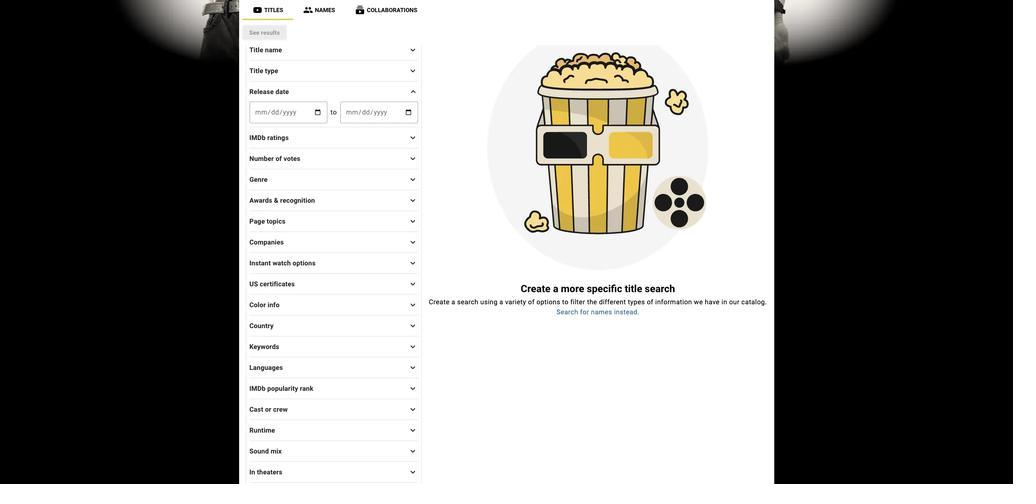 Task type: locate. For each thing, give the bounding box(es) containing it.
1 horizontal spatial of
[[528, 298, 535, 306]]

in theaters button
[[249, 462, 418, 482]]

7 chevron right image from the top
[[408, 279, 418, 289]]

imdb up cast on the bottom left of the page
[[249, 384, 266, 392]]

of right 'variety'
[[528, 298, 535, 306]]

2 imdb from the top
[[249, 384, 266, 392]]

us certificates button
[[249, 274, 418, 294]]

chevron right image for cast or crew
[[408, 405, 418, 415]]

date
[[276, 88, 289, 96]]

1 imdb from the top
[[249, 134, 266, 142]]

number of votes button
[[249, 148, 418, 169]]

chevron right image inside sound mix dropdown button
[[408, 446, 418, 456]]

1 horizontal spatial options
[[537, 298, 560, 306]]

chevron right image inside imdb popularity rank dropdown button
[[408, 384, 418, 394]]

search down filter
[[557, 308, 578, 316]]

chevron right image for sound mix
[[408, 446, 418, 456]]

have
[[705, 298, 720, 306]]

chevron right image for genre
[[408, 175, 418, 185]]

a left using
[[452, 298, 455, 306]]

9 chevron right image from the top
[[408, 467, 418, 477]]

of left votes
[[276, 155, 282, 162]]

imdb left ratings
[[249, 134, 266, 142]]

crew
[[273, 405, 288, 413]]

0 horizontal spatial a
[[452, 298, 455, 306]]

color info button
[[249, 295, 418, 315]]

0 horizontal spatial to
[[331, 108, 337, 116]]

chevron right image inside number of votes dropdown button
[[408, 154, 418, 164]]

8 chevron right image from the top
[[408, 405, 418, 415]]

4 chevron right image from the top
[[408, 195, 418, 206]]

we
[[694, 298, 703, 306]]

cast or crew button
[[249, 399, 418, 419]]

search down youtube icon
[[246, 24, 272, 34]]

page topics
[[249, 217, 286, 225]]

of right types
[[647, 298, 654, 306]]

search for names instead. button
[[557, 307, 640, 317]]

country button
[[249, 316, 418, 336]]

chevron right image inside keywords dropdown button
[[408, 342, 418, 352]]

youtube image
[[252, 5, 262, 15]]

0 vertical spatial options
[[293, 259, 316, 267]]

1 vertical spatial to
[[562, 298, 569, 306]]

number of votes
[[249, 155, 300, 162]]

instant
[[249, 259, 271, 267]]

imdb inside dropdown button
[[249, 384, 266, 392]]

chevron right image for country
[[408, 321, 418, 331]]

options
[[293, 259, 316, 267], [537, 298, 560, 306]]

chevron right image inside instant watch options dropdown button
[[408, 258, 418, 268]]

0 horizontal spatial search
[[457, 298, 479, 306]]

1 vertical spatial imdb
[[249, 384, 266, 392]]

0 horizontal spatial of
[[276, 155, 282, 162]]

0 vertical spatial imdb
[[249, 134, 266, 142]]

chevron right image inside color info dropdown button
[[408, 300, 418, 310]]

1 horizontal spatial search
[[557, 308, 578, 316]]

options right 'watch'
[[293, 259, 316, 267]]

more
[[561, 283, 584, 295]]

watch
[[273, 259, 291, 267]]

to left filter
[[562, 298, 569, 306]]

awards
[[249, 196, 272, 204]]

a right using
[[500, 298, 503, 306]]

1 vertical spatial title
[[249, 67, 263, 75]]

chevron right image
[[408, 87, 418, 97], [408, 133, 418, 143], [408, 154, 418, 164], [408, 258, 418, 268], [408, 300, 418, 310], [408, 321, 418, 331], [408, 342, 418, 352], [408, 363, 418, 373], [408, 384, 418, 394], [408, 425, 418, 436], [408, 446, 418, 456]]

popularity
[[267, 384, 298, 392]]

title inside dropdown button
[[249, 67, 263, 75]]

1 chevron right image from the top
[[408, 45, 418, 55]]

tab list
[[242, 0, 771, 20]]

Enter release date above date field
[[250, 102, 327, 123], [341, 102, 418, 123]]

5 chevron right image from the top
[[408, 216, 418, 226]]

a
[[553, 283, 558, 295], [452, 298, 455, 306], [500, 298, 503, 306]]

1 horizontal spatial create
[[521, 283, 551, 295]]

create
[[521, 283, 551, 295], [429, 298, 450, 306]]

cast or crew
[[249, 405, 288, 413]]

information
[[655, 298, 692, 306]]

title inside 'dropdown button'
[[249, 46, 263, 54]]

chevron right image for page topics
[[408, 216, 418, 226]]

2 title from the top
[[249, 67, 263, 75]]

1 horizontal spatial search
[[645, 283, 675, 295]]

title type
[[249, 67, 278, 75]]

color
[[249, 301, 266, 309]]

chevron right image inside cast or crew dropdown button
[[408, 405, 418, 415]]

chevron right image inside runtime dropdown button
[[408, 425, 418, 436]]

search left using
[[457, 298, 479, 306]]

chevron right image for instant watch options
[[408, 258, 418, 268]]

2 chevron right image from the top
[[408, 66, 418, 76]]

chevron right image inside release date dropdown button
[[408, 87, 418, 97]]

chevron right image inside genre dropdown button
[[408, 175, 418, 185]]

chevron right image for imdb popularity rank
[[408, 384, 418, 394]]

chevron right image inside page topics dropdown button
[[408, 216, 418, 226]]

0 vertical spatial create
[[521, 283, 551, 295]]

0 vertical spatial search
[[645, 283, 675, 295]]

chevron right image inside imdb ratings dropdown button
[[408, 133, 418, 143]]

a left more
[[553, 283, 558, 295]]

imdb ratings
[[249, 134, 289, 142]]

names tab
[[293, 0, 345, 20]]

imdb
[[249, 134, 266, 142], [249, 384, 266, 392]]

search
[[645, 283, 675, 295], [457, 298, 479, 306]]

title
[[249, 46, 263, 54], [249, 67, 263, 75]]

title left the type
[[249, 67, 263, 75]]

0 horizontal spatial options
[[293, 259, 316, 267]]

title for title name
[[249, 46, 263, 54]]

0 vertical spatial title
[[249, 46, 263, 54]]

chevron right image inside country dropdown button
[[408, 321, 418, 331]]

sound mix button
[[249, 441, 418, 461]]

chevron right image for title type
[[408, 66, 418, 76]]

companies button
[[249, 232, 418, 252]]

sound
[[249, 447, 269, 455]]

titles tab
[[242, 0, 293, 20]]

chevron right image for imdb ratings
[[408, 133, 418, 143]]

languages button
[[249, 358, 418, 378]]

6 chevron right image from the top
[[408, 237, 418, 247]]

search up information
[[645, 283, 675, 295]]

to down release date dropdown button
[[331, 108, 337, 116]]

1 title from the top
[[249, 46, 263, 54]]

1 horizontal spatial to
[[562, 298, 569, 306]]

for
[[580, 308, 589, 316]]

chevron right image for runtime
[[408, 425, 418, 436]]

or
[[265, 405, 271, 413]]

chevron right image inside us certificates dropdown button
[[408, 279, 418, 289]]

imdb inside dropdown button
[[249, 134, 266, 142]]

chevron right image inside awards & recognition dropdown button
[[408, 195, 418, 206]]

search
[[246, 24, 272, 34], [557, 308, 578, 316]]

us certificates
[[249, 280, 295, 288]]

search filters
[[246, 24, 298, 34]]

title left name
[[249, 46, 263, 54]]

0 horizontal spatial create
[[429, 298, 450, 306]]

chevron right image inside companies dropdown button
[[408, 237, 418, 247]]

0 horizontal spatial enter release date above date field
[[250, 102, 327, 123]]

0 vertical spatial to
[[331, 108, 337, 116]]

1 horizontal spatial enter release date above date field
[[341, 102, 418, 123]]

variety
[[505, 298, 526, 306]]

2 enter release date above date field from the left
[[341, 102, 418, 123]]

of
[[276, 155, 282, 162], [528, 298, 535, 306], [647, 298, 654, 306]]

chevron right image inside the "title type" dropdown button
[[408, 66, 418, 76]]

1 vertical spatial options
[[537, 298, 560, 306]]

3 chevron right image from the top
[[408, 175, 418, 185]]

our
[[729, 298, 740, 306]]

color info
[[249, 301, 280, 309]]

1 vertical spatial search
[[557, 308, 578, 316]]

chevron right image inside title name 'dropdown button'
[[408, 45, 418, 55]]

certificates
[[260, 280, 295, 288]]

of inside dropdown button
[[276, 155, 282, 162]]

filters
[[275, 24, 298, 34]]

2 horizontal spatial a
[[553, 283, 558, 295]]

chevron right image for languages
[[408, 363, 418, 373]]

chevron right image inside in theaters dropdown button
[[408, 467, 418, 477]]

chevron right image
[[408, 45, 418, 55], [408, 66, 418, 76], [408, 175, 418, 185], [408, 195, 418, 206], [408, 216, 418, 226], [408, 237, 418, 247], [408, 279, 418, 289], [408, 405, 418, 415], [408, 467, 418, 477]]

chevron right image for companies
[[408, 237, 418, 247]]

options left filter
[[537, 298, 560, 306]]

to
[[331, 108, 337, 116], [562, 298, 569, 306]]

0 vertical spatial search
[[246, 24, 272, 34]]

tab list containing titles
[[242, 0, 771, 20]]

chevron right image inside "languages" dropdown button
[[408, 363, 418, 373]]



Task type: vqa. For each thing, say whether or not it's contained in the screenshot.
all topics button
no



Task type: describe. For each thing, give the bounding box(es) containing it.
titles
[[264, 7, 283, 13]]

runtime button
[[249, 420, 418, 440]]

imdb for imdb popularity rank
[[249, 384, 266, 392]]

title
[[625, 283, 642, 295]]

recognition
[[280, 196, 315, 204]]

people image
[[303, 5, 313, 15]]

release
[[249, 88, 274, 96]]

mix
[[271, 447, 282, 455]]

imdb for imdb ratings
[[249, 134, 266, 142]]

chevron right image for number of votes
[[408, 154, 418, 164]]

names
[[315, 7, 335, 13]]

chevron right image for title name
[[408, 45, 418, 55]]

2 horizontal spatial of
[[647, 298, 654, 306]]

options inside the create a more specific title search create a search using a variety of options to filter the different types of information we have in our catalog. search for names instead.
[[537, 298, 560, 306]]

page topics button
[[249, 211, 418, 231]]

info
[[268, 301, 280, 309]]

keywords button
[[249, 337, 418, 357]]

create a more specific title search create a search using a variety of options to filter the different types of information we have in our catalog. search for names instead.
[[429, 283, 767, 316]]

title for title type
[[249, 67, 263, 75]]

companies
[[249, 238, 284, 246]]

types
[[628, 298, 645, 306]]

title name
[[249, 46, 282, 54]]

using
[[480, 298, 498, 306]]

in
[[722, 298, 727, 306]]

imdb ratings button
[[249, 128, 418, 148]]

collaborations
[[367, 7, 417, 13]]

release date button
[[249, 82, 418, 102]]

runtime
[[249, 426, 275, 434]]

release date
[[249, 88, 289, 96]]

different
[[599, 298, 626, 306]]

awards & recognition button
[[249, 190, 418, 210]]

chevron right image for in theaters
[[408, 467, 418, 477]]

the
[[587, 298, 597, 306]]

genre
[[249, 175, 268, 183]]

chevron right image for keywords
[[408, 342, 418, 352]]

imdb popularity rank button
[[249, 378, 418, 399]]

instead.
[[614, 308, 640, 316]]

country
[[249, 322, 274, 330]]

name
[[265, 46, 282, 54]]

options inside instant watch options dropdown button
[[293, 259, 316, 267]]

names
[[591, 308, 612, 316]]

instant watch options button
[[249, 253, 418, 273]]

cast
[[249, 405, 263, 413]]

specific
[[587, 283, 622, 295]]

in
[[249, 468, 255, 476]]

1 enter release date above date field from the left
[[250, 102, 327, 123]]

title type button
[[249, 61, 418, 81]]

filter
[[570, 298, 585, 306]]

number
[[249, 155, 274, 162]]

title name button
[[249, 40, 418, 60]]

collaborations tab
[[345, 0, 427, 20]]

1 vertical spatial search
[[457, 298, 479, 306]]

awards & recognition
[[249, 196, 315, 204]]

in theaters
[[249, 468, 282, 476]]

1 horizontal spatial a
[[500, 298, 503, 306]]

page
[[249, 217, 265, 225]]

us
[[249, 280, 258, 288]]

search inside the create a more specific title search create a search using a variety of options to filter the different types of information we have in our catalog. search for names instead.
[[557, 308, 578, 316]]

genre button
[[249, 169, 418, 189]]

chevron right image for release date
[[408, 87, 418, 97]]

type
[[265, 67, 278, 75]]

imdb popularity rank
[[249, 384, 313, 392]]

1 vertical spatial create
[[429, 298, 450, 306]]

to inside the create a more specific title search create a search using a variety of options to filter the different types of information we have in our catalog. search for names instead.
[[562, 298, 569, 306]]

topics
[[267, 217, 286, 225]]

catalog.
[[742, 298, 767, 306]]

chevron right image for awards & recognition
[[408, 195, 418, 206]]

&
[[274, 196, 278, 204]]

chevron right image for color info
[[408, 300, 418, 310]]

rank
[[300, 384, 313, 392]]

sound mix
[[249, 447, 282, 455]]

votes
[[284, 155, 300, 162]]

chevron right image for us certificates
[[408, 279, 418, 289]]

instant watch options
[[249, 259, 316, 267]]

subscriptions image
[[355, 5, 365, 15]]

0 horizontal spatial search
[[246, 24, 272, 34]]

keywords
[[249, 343, 279, 351]]

languages
[[249, 364, 283, 372]]

theaters
[[257, 468, 282, 476]]

ratings
[[267, 134, 289, 142]]



